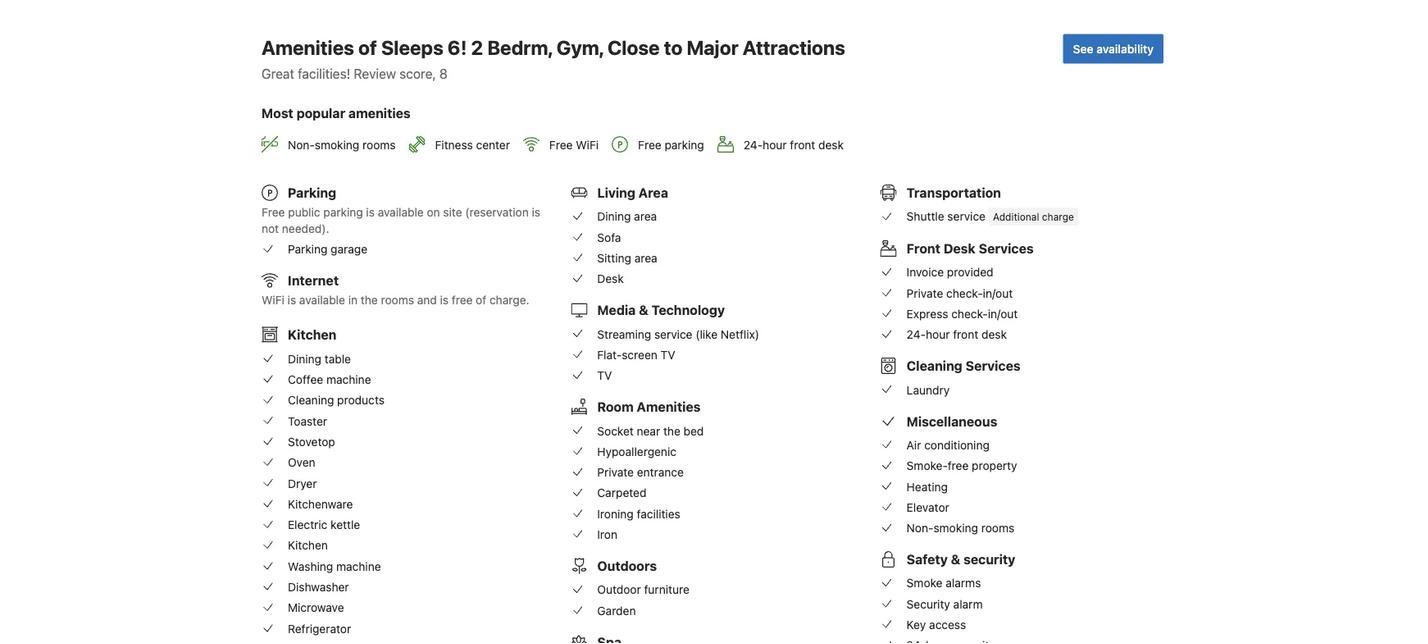 Task type: vqa. For each thing, say whether or not it's contained in the screenshot.
the topmost Lex
no



Task type: locate. For each thing, give the bounding box(es) containing it.
public
[[288, 205, 320, 219]]

private down "invoice"
[[907, 286, 943, 300]]

area down area
[[634, 210, 657, 223]]

amenities up socket near the bed
[[637, 399, 701, 415]]

provided
[[947, 265, 994, 279]]

24-hour front desk
[[744, 138, 844, 152], [907, 328, 1007, 341]]

smoking down most popular amenities on the top
[[315, 138, 360, 152]]

& up alarms
[[951, 552, 961, 567]]

private up carpeted
[[597, 465, 634, 479]]

2 horizontal spatial free
[[638, 138, 662, 152]]

0 vertical spatial &
[[639, 302, 649, 318]]

streaming
[[597, 327, 651, 341]]

tv down flat-
[[597, 369, 612, 382]]

1 vertical spatial area
[[635, 251, 658, 265]]

0 vertical spatial parking
[[665, 138, 704, 152]]

tv down streaming service (like netflix)
[[661, 348, 676, 361]]

1 vertical spatial desk
[[982, 328, 1007, 341]]

1 horizontal spatial &
[[951, 552, 961, 567]]

2
[[471, 36, 483, 59]]

non- down elevator
[[907, 521, 934, 535]]

free wifi
[[549, 138, 599, 152]]

wifi up living
[[576, 138, 599, 152]]

parking up 'garage' in the top left of the page
[[323, 205, 363, 219]]

0 vertical spatial tv
[[661, 348, 676, 361]]

facilities
[[637, 507, 681, 520]]

parking
[[665, 138, 704, 152], [323, 205, 363, 219]]

service down transportation
[[948, 210, 986, 223]]

0 vertical spatial check-
[[947, 286, 983, 300]]

the right in
[[361, 293, 378, 307]]

0 vertical spatial machine
[[326, 373, 371, 386]]

0 vertical spatial wifi
[[576, 138, 599, 152]]

service for streaming
[[654, 327, 693, 341]]

non-smoking rooms up safety & security
[[907, 521, 1015, 535]]

availability
[[1097, 42, 1154, 55]]

0 vertical spatial 24-
[[744, 138, 763, 152]]

1 area from the top
[[634, 210, 657, 223]]

parking
[[288, 185, 337, 200], [288, 242, 328, 256]]

free for free wifi
[[549, 138, 573, 152]]

of left charge.
[[476, 293, 487, 307]]

free public parking is available on site (reservation is not needed).
[[262, 205, 541, 235]]

parking up public
[[288, 185, 337, 200]]

available down the internet
[[299, 293, 345, 307]]

dining up 'sofa'
[[597, 210, 631, 223]]

of
[[358, 36, 377, 59], [476, 293, 487, 307]]

0 horizontal spatial &
[[639, 302, 649, 318]]

laundry
[[907, 383, 950, 396]]

fitness
[[435, 138, 473, 152]]

1 horizontal spatial non-smoking rooms
[[907, 521, 1015, 535]]

0 vertical spatial in/out
[[983, 286, 1013, 300]]

kitchen up dining table
[[288, 327, 337, 343]]

1 vertical spatial amenities
[[637, 399, 701, 415]]

service down media & technology
[[654, 327, 693, 341]]

2 parking from the top
[[288, 242, 328, 256]]

parking down needed).
[[288, 242, 328, 256]]

invoice provided
[[907, 265, 994, 279]]

dining for living area
[[597, 210, 631, 223]]

private for private entrance
[[597, 465, 634, 479]]

0 vertical spatial service
[[948, 210, 986, 223]]

1 vertical spatial available
[[299, 293, 345, 307]]

machine down table
[[326, 373, 371, 386]]

internet
[[288, 273, 339, 288]]

& for media
[[639, 302, 649, 318]]

1 horizontal spatial private
[[907, 286, 943, 300]]

0 vertical spatial free
[[452, 293, 473, 307]]

coffee machine
[[288, 373, 371, 386]]

dining
[[597, 210, 631, 223], [288, 352, 322, 365]]

products
[[337, 393, 385, 407]]

dining table
[[288, 352, 351, 365]]

close
[[608, 36, 660, 59]]

1 parking from the top
[[288, 185, 337, 200]]

parking garage
[[288, 242, 368, 256]]

rooms down amenities at the top of page
[[363, 138, 396, 152]]

in/out down the private check-in/out
[[988, 307, 1018, 320]]

0 vertical spatial private
[[907, 286, 943, 300]]

front
[[790, 138, 816, 152], [953, 328, 979, 341]]

0 vertical spatial non-smoking rooms
[[288, 138, 396, 152]]

transportation
[[907, 185, 1001, 200]]

0 horizontal spatial non-
[[288, 138, 315, 152]]

see availability
[[1073, 42, 1154, 55]]

0 vertical spatial parking
[[288, 185, 337, 200]]

wifi
[[576, 138, 599, 152], [262, 293, 285, 307]]

24-
[[744, 138, 763, 152], [907, 328, 926, 341]]

center
[[476, 138, 510, 152]]

sleeps
[[381, 36, 444, 59]]

free up not
[[262, 205, 285, 219]]

is
[[366, 205, 375, 219], [532, 205, 541, 219], [288, 293, 296, 307], [440, 293, 449, 307]]

machine down kettle
[[336, 559, 381, 573]]

1 vertical spatial services
[[966, 358, 1021, 374]]

1 horizontal spatial dining
[[597, 210, 631, 223]]

1 vertical spatial hour
[[926, 328, 950, 341]]

free right and
[[452, 293, 473, 307]]

0 horizontal spatial desk
[[597, 272, 624, 285]]

0 vertical spatial smoking
[[315, 138, 360, 152]]

1 vertical spatial 24-
[[907, 328, 926, 341]]

1 horizontal spatial cleaning
[[907, 358, 963, 374]]

conditioning
[[925, 438, 990, 452]]

rooms up 'security'
[[982, 521, 1015, 535]]

2 area from the top
[[635, 251, 658, 265]]

alarm
[[954, 597, 983, 611]]

parking for parking
[[288, 185, 337, 200]]

1 vertical spatial dining
[[288, 352, 322, 365]]

services down the express check-in/out
[[966, 358, 1021, 374]]

0 horizontal spatial of
[[358, 36, 377, 59]]

0 vertical spatial desk
[[819, 138, 844, 152]]

of up review
[[358, 36, 377, 59]]

cleaning up "toaster" at the bottom of page
[[288, 393, 334, 407]]

1 vertical spatial cleaning
[[288, 393, 334, 407]]

hour
[[763, 138, 787, 152], [926, 328, 950, 341]]

garage
[[331, 242, 368, 256]]

0 horizontal spatial tv
[[597, 369, 612, 382]]

0 vertical spatial of
[[358, 36, 377, 59]]

cleaning up laundry
[[907, 358, 963, 374]]

check- down the private check-in/out
[[952, 307, 988, 320]]

1 horizontal spatial wifi
[[576, 138, 599, 152]]

services
[[979, 241, 1034, 256], [966, 358, 1021, 374]]

facilities!
[[298, 66, 350, 81]]

0 vertical spatial available
[[378, 205, 424, 219]]

needed).
[[282, 222, 329, 235]]

amenities
[[262, 36, 354, 59], [637, 399, 701, 415]]

1 horizontal spatial desk
[[944, 241, 976, 256]]

dining for kitchen
[[288, 352, 322, 365]]

parking up area
[[665, 138, 704, 152]]

free up area
[[638, 138, 662, 152]]

amenities inside the amenities of sleeps 6! 2 bedrm, gym, close to major attractions great facilities! review score, 8
[[262, 36, 354, 59]]

kitchenware
[[288, 497, 353, 511]]

review
[[354, 66, 396, 81]]

1 horizontal spatial of
[[476, 293, 487, 307]]

1 vertical spatial free
[[948, 459, 969, 472]]

1 vertical spatial parking
[[323, 205, 363, 219]]

access
[[929, 618, 966, 631]]

0 horizontal spatial hour
[[763, 138, 787, 152]]

0 vertical spatial kitchen
[[288, 327, 337, 343]]

1 vertical spatial check-
[[952, 307, 988, 320]]

ironing
[[597, 507, 634, 520]]

the
[[361, 293, 378, 307], [664, 424, 681, 437]]

media & technology
[[597, 302, 725, 318]]

1 vertical spatial service
[[654, 327, 693, 341]]

free right center
[[549, 138, 573, 152]]

0 horizontal spatial service
[[654, 327, 693, 341]]

0 horizontal spatial 24-hour front desk
[[744, 138, 844, 152]]

1 horizontal spatial free
[[549, 138, 573, 152]]

attractions
[[743, 36, 845, 59]]

free inside free public parking is available on site (reservation is not needed).
[[262, 205, 285, 219]]

1 vertical spatial non-
[[907, 521, 934, 535]]

1 horizontal spatial front
[[953, 328, 979, 341]]

desk up invoice provided
[[944, 241, 976, 256]]

check- up the express check-in/out
[[947, 286, 983, 300]]

service
[[948, 210, 986, 223], [654, 327, 693, 341]]

the left bed
[[664, 424, 681, 437]]

1 horizontal spatial service
[[948, 210, 986, 223]]

2 vertical spatial rooms
[[982, 521, 1015, 535]]

check-
[[947, 286, 983, 300], [952, 307, 988, 320]]

services down additional
[[979, 241, 1034, 256]]

amenities up "facilities!"
[[262, 36, 354, 59]]

room amenities
[[597, 399, 701, 415]]

1 vertical spatial &
[[951, 552, 961, 567]]

wifi down not
[[262, 293, 285, 307]]

0 horizontal spatial wifi
[[262, 293, 285, 307]]

score,
[[400, 66, 436, 81]]

0 horizontal spatial free
[[262, 205, 285, 219]]

area for sitting area
[[635, 251, 658, 265]]

1 vertical spatial non-smoking rooms
[[907, 521, 1015, 535]]

1 vertical spatial private
[[597, 465, 634, 479]]

safety & security
[[907, 552, 1016, 567]]

great
[[262, 66, 294, 81]]

1 horizontal spatial smoking
[[934, 521, 978, 535]]

kitchen down electric
[[288, 539, 328, 552]]

oven
[[288, 456, 316, 469]]

streaming service (like netflix)
[[597, 327, 759, 341]]

0 vertical spatial amenities
[[262, 36, 354, 59]]

smoking up safety & security
[[934, 521, 978, 535]]

free down "conditioning"
[[948, 459, 969, 472]]

free
[[452, 293, 473, 307], [948, 459, 969, 472]]

0 horizontal spatial front
[[790, 138, 816, 152]]

free
[[549, 138, 573, 152], [638, 138, 662, 152], [262, 205, 285, 219]]

see availability button
[[1063, 34, 1164, 64]]

1 horizontal spatial non-
[[907, 521, 934, 535]]

charge
[[1042, 211, 1074, 222]]

1 kitchen from the top
[[288, 327, 337, 343]]

furniture
[[644, 583, 690, 596]]

dining up coffee
[[288, 352, 322, 365]]

0 horizontal spatial smoking
[[315, 138, 360, 152]]

1 horizontal spatial available
[[378, 205, 424, 219]]

1 horizontal spatial free
[[948, 459, 969, 472]]

0 horizontal spatial amenities
[[262, 36, 354, 59]]

near
[[637, 424, 660, 437]]

front
[[907, 241, 941, 256]]

refrigerator
[[288, 622, 351, 635]]

0 horizontal spatial cleaning
[[288, 393, 334, 407]]

see
[[1073, 42, 1094, 55]]

area right sitting at the top left
[[635, 251, 658, 265]]

available left 'on'
[[378, 205, 424, 219]]

0 vertical spatial cleaning
[[907, 358, 963, 374]]

in
[[348, 293, 358, 307]]

not
[[262, 222, 279, 235]]

sofa
[[597, 230, 621, 244]]

desk down sitting at the top left
[[597, 272, 624, 285]]

0 vertical spatial front
[[790, 138, 816, 152]]

1 vertical spatial in/out
[[988, 307, 1018, 320]]

& right media
[[639, 302, 649, 318]]

non- down popular on the left of the page
[[288, 138, 315, 152]]

rooms left and
[[381, 293, 414, 307]]

0 horizontal spatial private
[[597, 465, 634, 479]]

in/out for private check-in/out
[[983, 286, 1013, 300]]

socket
[[597, 424, 634, 437]]

1 vertical spatial kitchen
[[288, 539, 328, 552]]

1 vertical spatial 24-hour front desk
[[907, 328, 1007, 341]]

dryer
[[288, 476, 317, 490]]

1 vertical spatial tv
[[597, 369, 612, 382]]

non-
[[288, 138, 315, 152], [907, 521, 934, 535]]

0 horizontal spatial the
[[361, 293, 378, 307]]

0 horizontal spatial dining
[[288, 352, 322, 365]]

0 horizontal spatial non-smoking rooms
[[288, 138, 396, 152]]

available
[[378, 205, 424, 219], [299, 293, 345, 307]]

amenities
[[349, 105, 411, 121]]

0 vertical spatial dining
[[597, 210, 631, 223]]

in/out down provided at the right
[[983, 286, 1013, 300]]

8
[[440, 66, 448, 81]]

carpeted
[[597, 486, 647, 500]]

outdoor furniture
[[597, 583, 690, 596]]

non-smoking rooms down most popular amenities on the top
[[288, 138, 396, 152]]

6!
[[448, 36, 467, 59]]

0 vertical spatial hour
[[763, 138, 787, 152]]

0 vertical spatial area
[[634, 210, 657, 223]]



Task type: describe. For each thing, give the bounding box(es) containing it.
kettle
[[331, 518, 360, 531]]

service for shuttle
[[948, 210, 986, 223]]

front desk services
[[907, 241, 1034, 256]]

outdoors
[[597, 558, 657, 574]]

1 vertical spatial wifi
[[262, 293, 285, 307]]

living
[[597, 185, 636, 200]]

1 vertical spatial the
[[664, 424, 681, 437]]

most
[[262, 105, 293, 121]]

machine for washing machine
[[336, 559, 381, 573]]

entrance
[[637, 465, 684, 479]]

shuttle service additional charge
[[907, 210, 1074, 223]]

express
[[907, 307, 949, 320]]

machine for coffee machine
[[326, 373, 371, 386]]

private for private check-in/out
[[907, 286, 943, 300]]

1 horizontal spatial desk
[[982, 328, 1007, 341]]

1 horizontal spatial tv
[[661, 348, 676, 361]]

1 horizontal spatial hour
[[926, 328, 950, 341]]

parking for parking garage
[[288, 242, 328, 256]]

sitting
[[597, 251, 632, 265]]

private check-in/out
[[907, 286, 1013, 300]]

0 horizontal spatial available
[[299, 293, 345, 307]]

express check-in/out
[[907, 307, 1018, 320]]

smoke-
[[907, 459, 948, 472]]

charge.
[[490, 293, 529, 307]]

room
[[597, 399, 634, 415]]

1 vertical spatial of
[[476, 293, 487, 307]]

is up 'garage' in the top left of the page
[[366, 205, 375, 219]]

elevator
[[907, 500, 950, 514]]

invoice
[[907, 265, 944, 279]]

miscellaneous
[[907, 413, 998, 429]]

0 vertical spatial desk
[[944, 241, 976, 256]]

1 horizontal spatial 24-
[[907, 328, 926, 341]]

stovetop
[[288, 435, 335, 448]]

outdoor
[[597, 583, 641, 596]]

1 horizontal spatial amenities
[[637, 399, 701, 415]]

electric kettle
[[288, 518, 360, 531]]

check- for express
[[952, 307, 988, 320]]

garden
[[597, 604, 636, 617]]

key access
[[907, 618, 966, 631]]

is right (reservation
[[532, 205, 541, 219]]

sitting area
[[597, 251, 658, 265]]

in/out for express check-in/out
[[988, 307, 1018, 320]]

dining area
[[597, 210, 657, 223]]

air conditioning
[[907, 438, 990, 452]]

1 horizontal spatial 24-hour front desk
[[907, 328, 1007, 341]]

security alarm
[[907, 597, 983, 611]]

is right and
[[440, 293, 449, 307]]

0 vertical spatial services
[[979, 241, 1034, 256]]

available inside free public parking is available on site (reservation is not needed).
[[378, 205, 424, 219]]

on
[[427, 205, 440, 219]]

electric
[[288, 518, 328, 531]]

property
[[972, 459, 1017, 472]]

free for free public parking is available on site (reservation is not needed).
[[262, 205, 285, 219]]

fitness center
[[435, 138, 510, 152]]

1 vertical spatial desk
[[597, 272, 624, 285]]

0 vertical spatial rooms
[[363, 138, 396, 152]]

cleaning for cleaning services
[[907, 358, 963, 374]]

0 vertical spatial 24-hour front desk
[[744, 138, 844, 152]]

2 kitchen from the top
[[288, 539, 328, 552]]

media
[[597, 302, 636, 318]]

check- for private
[[947, 286, 983, 300]]

cleaning for cleaning products
[[288, 393, 334, 407]]

amenities of sleeps 6! 2 bedrm, gym, close to major attractions great facilities! review score, 8
[[262, 36, 845, 81]]

0 vertical spatial the
[[361, 293, 378, 307]]

site
[[443, 205, 462, 219]]

dishwasher
[[288, 580, 349, 594]]

washing machine
[[288, 559, 381, 573]]

wifi is available in the rooms and is free of charge.
[[262, 293, 529, 307]]

table
[[325, 352, 351, 365]]

parking inside free public parking is available on site (reservation is not needed).
[[323, 205, 363, 219]]

major
[[687, 36, 739, 59]]

additional
[[993, 211, 1040, 222]]

alarms
[[946, 576, 981, 590]]

1 vertical spatial front
[[953, 328, 979, 341]]

screen
[[622, 348, 658, 361]]

of inside the amenities of sleeps 6! 2 bedrm, gym, close to major attractions great facilities! review score, 8
[[358, 36, 377, 59]]

free for free parking
[[638, 138, 662, 152]]

& for safety
[[951, 552, 961, 567]]

popular
[[297, 105, 345, 121]]

security
[[964, 552, 1016, 567]]

security
[[907, 597, 951, 611]]

to
[[664, 36, 683, 59]]

most popular amenities
[[262, 105, 411, 121]]

air
[[907, 438, 921, 452]]

(like
[[696, 327, 718, 341]]

smoke-free property
[[907, 459, 1017, 472]]

free parking
[[638, 138, 704, 152]]

cleaning products
[[288, 393, 385, 407]]

heating
[[907, 480, 948, 493]]

0 vertical spatial non-
[[288, 138, 315, 152]]

(reservation
[[465, 205, 529, 219]]

0 horizontal spatial free
[[452, 293, 473, 307]]

0 horizontal spatial 24-
[[744, 138, 763, 152]]

flat-screen tv
[[597, 348, 676, 361]]

and
[[417, 293, 437, 307]]

hypoallergenic
[[597, 445, 677, 458]]

netflix)
[[721, 327, 759, 341]]

iron
[[597, 528, 618, 541]]

smoke alarms
[[907, 576, 981, 590]]

socket near the bed
[[597, 424, 704, 437]]

private entrance
[[597, 465, 684, 479]]

1 vertical spatial rooms
[[381, 293, 414, 307]]

shuttle
[[907, 210, 945, 223]]

cleaning services
[[907, 358, 1021, 374]]

key
[[907, 618, 926, 631]]

toaster
[[288, 414, 327, 428]]

is down the internet
[[288, 293, 296, 307]]

safety
[[907, 552, 948, 567]]

technology
[[652, 302, 725, 318]]

0 horizontal spatial desk
[[819, 138, 844, 152]]

area for dining area
[[634, 210, 657, 223]]



